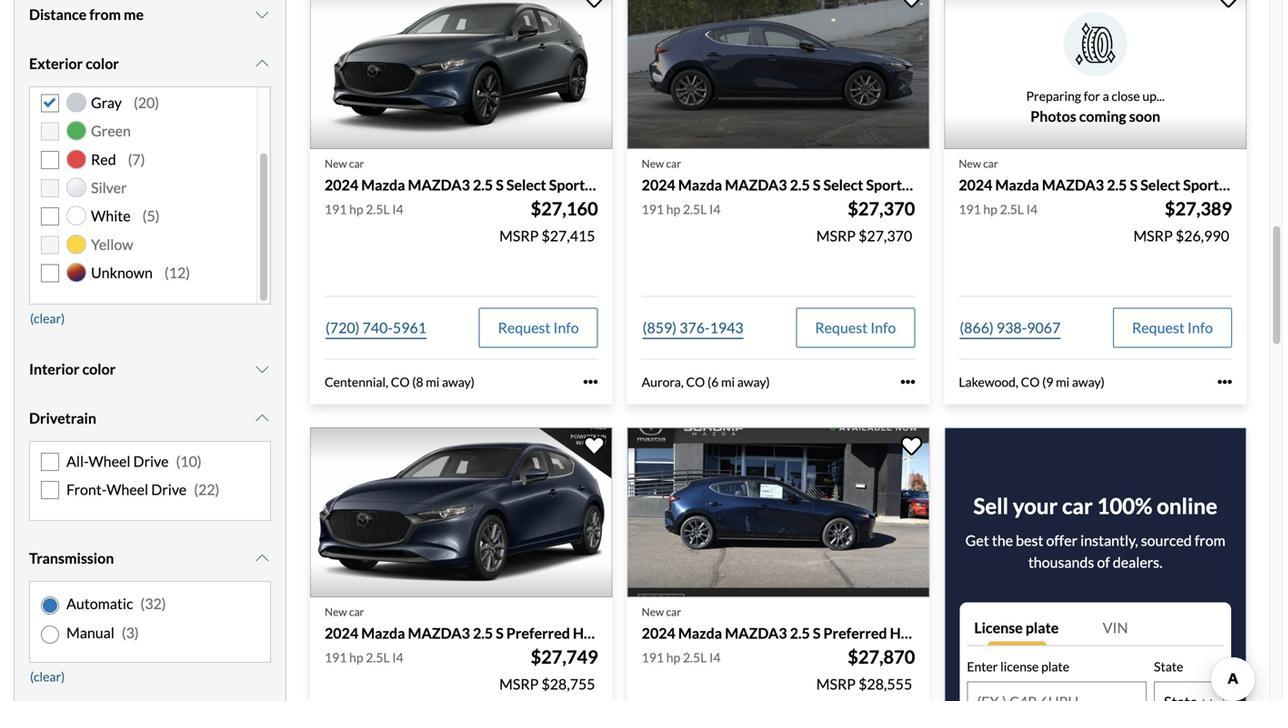 Task type: vqa. For each thing, say whether or not it's contained in the screenshot.


Task type: locate. For each thing, give the bounding box(es) containing it.
vin tab
[[1096, 610, 1224, 646]]

the
[[992, 531, 1013, 549]]

new car 2024 mazda mazda3 2.5 s select sport hatchback fwd
[[325, 157, 695, 194], [642, 157, 1012, 194]]

1 vertical spatial color
[[82, 360, 116, 378]]

manual (3)
[[66, 624, 139, 642]]

dealers.
[[1113, 553, 1163, 571]]

new for $27,160
[[325, 157, 347, 170]]

(3)
[[122, 624, 139, 642]]

away) for $27,370
[[737, 374, 770, 390]]

chevron down image
[[253, 7, 271, 22], [253, 56, 271, 71], [253, 362, 271, 376], [253, 411, 271, 425]]

1 new car 2024 mazda mazda3 2.5 s preferred hatchback fwd from the left
[[325, 605, 680, 642]]

3 co from the left
[[1021, 374, 1040, 390]]

centennial,
[[325, 374, 388, 390]]

chevron down image for distance from me
[[253, 7, 271, 22]]

sport up $27,370 msrp $27,370
[[866, 176, 902, 194]]

new for $27,370
[[642, 157, 664, 170]]

blue 2024 mazda mazda3 2.5 s preferred hatchback fwd hatchback front-wheel drive automatic image
[[627, 427, 930, 598]]

from left "me"
[[89, 5, 121, 23]]

request for $27,370
[[815, 319, 868, 336]]

new car 2024 mazda mazda3 2.5 s preferred hatchback fwd for $27,749
[[325, 605, 680, 642]]

0 horizontal spatial ellipsis h image
[[901, 375, 915, 389]]

0 horizontal spatial co
[[391, 374, 410, 390]]

1 (clear) button from the top
[[29, 305, 66, 332]]

new car 2024 mazda mazda3 2.5 s select sport hatchback fwd up $27,370 msrp $27,370
[[642, 157, 1012, 194]]

1 (clear) from the top
[[30, 310, 65, 326]]

1 horizontal spatial request info button
[[796, 308, 915, 348]]

3 away) from the left
[[1072, 374, 1105, 390]]

away) right (8
[[442, 374, 475, 390]]

3 mi from the left
[[1056, 374, 1070, 390]]

2 request info from the left
[[815, 319, 896, 336]]

2.5
[[473, 176, 493, 194], [790, 176, 810, 194], [1107, 176, 1127, 194], [473, 624, 493, 642], [790, 624, 810, 642]]

vehicle photo unavailable image
[[944, 0, 1247, 149]]

wheel down all-wheel drive (10)
[[106, 481, 148, 498]]

3 request from the left
[[1132, 319, 1185, 336]]

2 info from the left
[[871, 319, 896, 336]]

deep crystal blue mica 2024 mazda mazda3 2.5 s preferred hatchback fwd hatchback front-wheel drive automatic image
[[310, 427, 613, 598]]

co left (8
[[391, 374, 410, 390]]

new car 2024 mazda mazda3 2.5 s select sport hatchback fwd up $27,160 msrp $27,415
[[325, 157, 695, 194]]

tab list containing license plate
[[967, 610, 1224, 646]]

2 co from the left
[[686, 374, 705, 390]]

new car 2024 mazda mazda3 2.5 s preferred hatchback fwd for $27,870
[[642, 605, 997, 642]]

away)
[[442, 374, 475, 390], [737, 374, 770, 390], [1072, 374, 1105, 390]]

request info for $27,389
[[1132, 319, 1213, 336]]

2.5 inside new car 2024 mazda mazda3 2.5 s select sport hatchbac
[[1107, 176, 1127, 194]]

drive up front-wheel drive (22)
[[133, 452, 169, 470]]

ellipsis h image
[[901, 375, 915, 389], [1218, 375, 1232, 389]]

i4
[[392, 201, 404, 217], [709, 201, 721, 217], [1027, 201, 1038, 217], [392, 650, 404, 665], [709, 650, 721, 665]]

sport up $27,160
[[549, 176, 585, 194]]

2 horizontal spatial co
[[1021, 374, 1040, 390]]

100%
[[1097, 493, 1153, 519]]

enter
[[967, 659, 998, 674]]

2 horizontal spatial sport
[[1183, 176, 1219, 194]]

3 info from the left
[[1188, 319, 1213, 336]]

mazda for $27,370
[[678, 176, 722, 194]]

wheel for front-
[[106, 481, 148, 498]]

preferred for $27,870
[[824, 624, 887, 642]]

select
[[506, 176, 546, 194], [824, 176, 863, 194], [1141, 176, 1181, 194]]

away) right (9
[[1072, 374, 1105, 390]]

mazda inside new car 2024 mazda mazda3 2.5 s select sport hatchbac
[[995, 176, 1039, 194]]

request info
[[498, 319, 579, 336], [815, 319, 896, 336], [1132, 319, 1213, 336]]

msrp inside $27,160 msrp $27,415
[[499, 227, 539, 245]]

drive down (10)
[[151, 481, 187, 498]]

license
[[974, 619, 1023, 636]]

co left (6
[[686, 374, 705, 390]]

2 mi from the left
[[721, 374, 735, 390]]

select for $27,160
[[506, 176, 546, 194]]

2 chevron down image from the top
[[253, 56, 271, 71]]

unknown
[[91, 264, 153, 282]]

1 horizontal spatial away)
[[737, 374, 770, 390]]

ellipsis h image for $27,389
[[1218, 375, 1232, 389]]

2 horizontal spatial away)
[[1072, 374, 1105, 390]]

1 horizontal spatial request info
[[815, 319, 896, 336]]

2 (clear) from the top
[[30, 669, 65, 685]]

i4 for $27,389
[[1027, 201, 1038, 217]]

1 vertical spatial from
[[1195, 531, 1226, 549]]

0 horizontal spatial select
[[506, 176, 546, 194]]

9067
[[1027, 319, 1061, 336]]

0 horizontal spatial mi
[[426, 374, 440, 390]]

1 sport from the left
[[549, 176, 585, 194]]

mi for $27,160
[[426, 374, 440, 390]]

1 horizontal spatial request
[[815, 319, 868, 336]]

license plate tab
[[967, 610, 1096, 646]]

license
[[1001, 659, 1039, 674]]

1 info from the left
[[553, 319, 579, 336]]

$26,990
[[1176, 227, 1230, 245]]

select up $27,370 msrp $27,370
[[824, 176, 863, 194]]

0 horizontal spatial away)
[[442, 374, 475, 390]]

chevron down image inside the 'exterior color' dropdown button
[[253, 56, 271, 71]]

1 horizontal spatial select
[[824, 176, 863, 194]]

$27,870 msrp $28,555
[[817, 646, 915, 693]]

msrp
[[499, 227, 539, 245], [817, 227, 856, 245], [1134, 227, 1173, 245], [499, 675, 539, 693], [817, 675, 856, 693]]

2024 inside new car 2024 mazda mazda3 2.5 s select sport hatchbac
[[959, 176, 993, 194]]

1 horizontal spatial from
[[1195, 531, 1226, 549]]

preferred up $27,870
[[824, 624, 887, 642]]

(720) 740-5961
[[326, 319, 427, 336]]

1 mi from the left
[[426, 374, 440, 390]]

191 hp 2.5l i4 for $27,870
[[642, 650, 721, 665]]

191
[[325, 201, 347, 217], [642, 201, 664, 217], [959, 201, 981, 217], [325, 650, 347, 665], [642, 650, 664, 665]]

2 horizontal spatial request info
[[1132, 319, 1213, 336]]

new car 2024 mazda mazda3 2.5 s preferred hatchback fwd up $27,870 msrp $28,555
[[642, 605, 997, 642]]

3 request info from the left
[[1132, 319, 1213, 336]]

away) right (6
[[737, 374, 770, 390]]

msrp inside $27,370 msrp $27,370
[[817, 227, 856, 245]]

0 vertical spatial (clear) button
[[29, 305, 66, 332]]

s up $27,370 msrp $27,370
[[813, 176, 821, 194]]

sport for $27,370
[[866, 176, 902, 194]]

tab list
[[967, 610, 1224, 646]]

i4 for $27,749
[[392, 650, 404, 665]]

hatchbac
[[1222, 176, 1283, 194]]

msrp inside $27,749 msrp $28,755
[[499, 675, 539, 693]]

i4 for $27,370
[[709, 201, 721, 217]]

2.5l for $27,870
[[683, 650, 707, 665]]

2 select from the left
[[824, 176, 863, 194]]

transmission
[[29, 550, 114, 567]]

msrp for $27,370
[[817, 227, 856, 245]]

drive for front-wheel drive
[[151, 481, 187, 498]]

$27,749 msrp $28,755
[[499, 646, 598, 693]]

s up $27,389 msrp $26,990
[[1130, 176, 1138, 194]]

0 vertical spatial from
[[89, 5, 121, 23]]

drive for all-wheel drive
[[133, 452, 169, 470]]

(clear) button for (3)
[[29, 663, 66, 691]]

2 horizontal spatial select
[[1141, 176, 1181, 194]]

1 horizontal spatial sport
[[866, 176, 902, 194]]

2.5 for $27,160
[[473, 176, 493, 194]]

request info button
[[479, 308, 598, 348], [796, 308, 915, 348], [1113, 308, 1232, 348]]

automatic (32)
[[66, 595, 166, 613]]

request info for $27,370
[[815, 319, 896, 336]]

3 select from the left
[[1141, 176, 1181, 194]]

1 preferred from the left
[[506, 624, 570, 642]]

me
[[124, 5, 144, 23]]

1 request from the left
[[498, 319, 551, 336]]

2 away) from the left
[[737, 374, 770, 390]]

2 preferred from the left
[[824, 624, 887, 642]]

1 chevron down image from the top
[[253, 7, 271, 22]]

hatchback up $27,870
[[890, 624, 960, 642]]

$27,749
[[531, 646, 598, 668]]

preferred up "$27,749"
[[506, 624, 570, 642]]

2.5l for $27,370
[[683, 201, 707, 217]]

(clear) button
[[29, 305, 66, 332], [29, 663, 66, 691]]

0 horizontal spatial from
[[89, 5, 121, 23]]

hatchback
[[588, 176, 658, 194], [905, 176, 975, 194], [573, 624, 643, 642], [890, 624, 960, 642]]

chevron down image inside interior color dropdown button
[[253, 362, 271, 376]]

2.5l for $27,749
[[366, 650, 390, 665]]

s for $27,160
[[496, 176, 504, 194]]

car
[[349, 157, 364, 170], [666, 157, 681, 170], [983, 157, 998, 170], [1062, 493, 1093, 519], [349, 605, 364, 619], [666, 605, 681, 619]]

wheel up front- at the left of page
[[89, 452, 130, 470]]

mi right (6
[[721, 374, 735, 390]]

0 vertical spatial (clear)
[[30, 310, 65, 326]]

color right the interior
[[82, 360, 116, 378]]

distance
[[29, 5, 87, 23]]

1 select from the left
[[506, 176, 546, 194]]

1 vertical spatial $27,370
[[859, 227, 912, 245]]

away) for $27,389
[[1072, 374, 1105, 390]]

2024
[[325, 176, 358, 194], [642, 176, 676, 194], [959, 176, 993, 194], [325, 624, 358, 642], [642, 624, 676, 642]]

new
[[325, 157, 347, 170], [642, 157, 664, 170], [959, 157, 981, 170], [325, 605, 347, 619], [642, 605, 664, 619]]

select inside new car 2024 mazda mazda3 2.5 s select sport hatchbac
[[1141, 176, 1181, 194]]

mazda for $27,160
[[361, 176, 405, 194]]

0 horizontal spatial preferred
[[506, 624, 570, 642]]

hp
[[349, 201, 363, 217], [666, 201, 681, 217], [984, 201, 998, 217], [349, 650, 363, 665], [666, 650, 681, 665]]

2 horizontal spatial request
[[1132, 319, 1185, 336]]

3 request info button from the left
[[1113, 308, 1232, 348]]

sport for $27,160
[[549, 176, 585, 194]]

3 sport from the left
[[1183, 176, 1219, 194]]

sport for $27,389
[[1183, 176, 1219, 194]]

wheel for all-
[[89, 452, 130, 470]]

request
[[498, 319, 551, 336], [815, 319, 868, 336], [1132, 319, 1185, 336]]

1 vertical spatial drive
[[151, 481, 187, 498]]

2 request from the left
[[815, 319, 868, 336]]

from inside get the best offer instantly, sourced from thousands of dealers.
[[1195, 531, 1226, 549]]

2 horizontal spatial mi
[[1056, 374, 1070, 390]]

color
[[86, 54, 119, 72], [82, 360, 116, 378]]

0 vertical spatial color
[[86, 54, 119, 72]]

2 request info button from the left
[[796, 308, 915, 348]]

exterior
[[29, 54, 83, 72]]

mazda3
[[408, 176, 470, 194], [725, 176, 787, 194], [1042, 176, 1104, 194], [408, 624, 470, 642], [725, 624, 787, 642]]

0 horizontal spatial request
[[498, 319, 551, 336]]

msrp inside $27,870 msrp $28,555
[[817, 675, 856, 693]]

plate right license
[[1026, 619, 1059, 636]]

0 horizontal spatial request info button
[[479, 308, 598, 348]]

mi for $27,370
[[721, 374, 735, 390]]

(clear) for (3)
[[30, 669, 65, 685]]

co
[[391, 374, 410, 390], [686, 374, 705, 390], [1021, 374, 1040, 390]]

ellipsis h image
[[584, 375, 598, 389]]

(720)
[[326, 319, 360, 336]]

191 hp 2.5l i4
[[325, 201, 404, 217], [642, 201, 721, 217], [959, 201, 1038, 217], [325, 650, 404, 665], [642, 650, 721, 665]]

preferred
[[506, 624, 570, 642], [824, 624, 887, 642]]

select up $27,160 msrp $27,415
[[506, 176, 546, 194]]

1 request info button from the left
[[479, 308, 598, 348]]

co left (9
[[1021, 374, 1040, 390]]

0 horizontal spatial info
[[553, 319, 579, 336]]

chevron down image inside drivetrain dropdown button
[[253, 411, 271, 425]]

co for $27,389
[[1021, 374, 1040, 390]]

info
[[553, 319, 579, 336], [871, 319, 896, 336], [1188, 319, 1213, 336]]

chevron down image for exterior color
[[253, 56, 271, 71]]

1 horizontal spatial preferred
[[824, 624, 887, 642]]

new car 2024 mazda mazda3 2.5 s select sport hatchback fwd for $27,160
[[325, 157, 695, 194]]

vin
[[1103, 619, 1128, 636]]

1 away) from the left
[[442, 374, 475, 390]]

2 sport from the left
[[866, 176, 902, 194]]

hatchback up $27,370 msrp $27,370
[[905, 176, 975, 194]]

best
[[1016, 531, 1044, 549]]

191 hp 2.5l i4 for $27,370
[[642, 201, 721, 217]]

mazda3 for $27,389
[[1042, 176, 1104, 194]]

1 horizontal spatial co
[[686, 374, 705, 390]]

1 horizontal spatial info
[[871, 319, 896, 336]]

hp for $27,160
[[349, 201, 363, 217]]

new car 2024 mazda mazda3 2.5 s select sport hatchback fwd for $27,370
[[642, 157, 1012, 194]]

mi right (9
[[1056, 374, 1070, 390]]

info for $27,389
[[1188, 319, 1213, 336]]

1 vertical spatial (clear)
[[30, 669, 65, 685]]

your
[[1013, 493, 1058, 519]]

2024 for $27,160
[[325, 176, 358, 194]]

$27,370
[[848, 198, 915, 220], [859, 227, 912, 245]]

4 chevron down image from the top
[[253, 411, 271, 425]]

1 co from the left
[[391, 374, 410, 390]]

sport up $27,389
[[1183, 176, 1219, 194]]

chevron down image for interior color
[[253, 362, 271, 376]]

376-
[[680, 319, 710, 336]]

0 vertical spatial plate
[[1026, 619, 1059, 636]]

191 hp 2.5l i4 for $27,389
[[959, 201, 1038, 217]]

1 vertical spatial wheel
[[106, 481, 148, 498]]

2.5l
[[366, 201, 390, 217], [683, 201, 707, 217], [1000, 201, 1024, 217], [366, 650, 390, 665], [683, 650, 707, 665]]

0 vertical spatial drive
[[133, 452, 169, 470]]

2 horizontal spatial request info button
[[1113, 308, 1232, 348]]

2 ellipsis h image from the left
[[1218, 375, 1232, 389]]

mazda3 for $27,370
[[725, 176, 787, 194]]

sport inside new car 2024 mazda mazda3 2.5 s select sport hatchbac
[[1183, 176, 1219, 194]]

mazda
[[361, 176, 405, 194], [678, 176, 722, 194], [995, 176, 1039, 194], [361, 624, 405, 642], [678, 624, 722, 642]]

2 new car 2024 mazda mazda3 2.5 s select sport hatchback fwd from the left
[[642, 157, 1012, 194]]

fwd
[[661, 176, 695, 194], [978, 176, 1012, 194], [646, 624, 680, 642], [963, 624, 997, 642]]

msrp for $27,749
[[499, 675, 539, 693]]

s inside new car 2024 mazda mazda3 2.5 s select sport hatchbac
[[1130, 176, 1138, 194]]

1 vertical spatial (clear) button
[[29, 663, 66, 691]]

1 ellipsis h image from the left
[[901, 375, 915, 389]]

1 new car 2024 mazda mazda3 2.5 s select sport hatchback fwd from the left
[[325, 157, 695, 194]]

from down online
[[1195, 531, 1226, 549]]

new inside new car 2024 mazda mazda3 2.5 s select sport hatchbac
[[959, 157, 981, 170]]

191 hp 2.5l i4 for $27,749
[[325, 650, 404, 665]]

2 (clear) button from the top
[[29, 663, 66, 691]]

mazda3 inside new car 2024 mazda mazda3 2.5 s select sport hatchbac
[[1042, 176, 1104, 194]]

color up 'gray'
[[86, 54, 119, 72]]

gray
[[91, 94, 122, 111]]

new car 2024 mazda mazda3 2.5 s preferred hatchback fwd up $27,749 msrp $28,755
[[325, 605, 680, 642]]

offer
[[1046, 531, 1078, 549]]

away) for $27,160
[[442, 374, 475, 390]]

2 new car 2024 mazda mazda3 2.5 s preferred hatchback fwd from the left
[[642, 605, 997, 642]]

mi right (8
[[426, 374, 440, 390]]

hp for $27,749
[[349, 650, 363, 665]]

i4 for $27,870
[[709, 650, 721, 665]]

chevron down image inside "distance from me" dropdown button
[[253, 7, 271, 22]]

select up $27,389 msrp $26,990
[[1141, 176, 1181, 194]]

request info button for $27,370
[[796, 308, 915, 348]]

automatic
[[66, 595, 133, 613]]

s up $27,160 msrp $27,415
[[496, 176, 504, 194]]

0 horizontal spatial request info
[[498, 319, 579, 336]]

plate up enter license plate field
[[1041, 659, 1070, 674]]

2 horizontal spatial info
[[1188, 319, 1213, 336]]

2.5 for $27,389
[[1107, 176, 1127, 194]]

(866) 938-9067
[[960, 319, 1061, 336]]

1 horizontal spatial ellipsis h image
[[1218, 375, 1232, 389]]

msrp inside $27,389 msrp $26,990
[[1134, 227, 1173, 245]]

0 horizontal spatial sport
[[549, 176, 585, 194]]

3 chevron down image from the top
[[253, 362, 271, 376]]

0 vertical spatial $27,370
[[848, 198, 915, 220]]

request for $27,160
[[498, 319, 551, 336]]

1 horizontal spatial mi
[[721, 374, 735, 390]]

(8
[[412, 374, 423, 390]]

1 request info from the left
[[498, 319, 579, 336]]

0 vertical spatial wheel
[[89, 452, 130, 470]]

2.5l for $27,389
[[1000, 201, 1024, 217]]



Task type: describe. For each thing, give the bounding box(es) containing it.
mi for $27,389
[[1056, 374, 1070, 390]]

drivetrain
[[29, 409, 96, 427]]

get
[[966, 531, 989, 549]]

(720) 740-5961 button
[[325, 308, 428, 348]]

sell your car 100% online
[[974, 493, 1218, 519]]

interior color
[[29, 360, 116, 378]]

info for $27,160
[[553, 319, 579, 336]]

license plate
[[974, 619, 1059, 636]]

lakewood,
[[959, 374, 1019, 390]]

msrp for $27,160
[[499, 227, 539, 245]]

2024 for $27,370
[[642, 176, 676, 194]]

silver
[[91, 179, 127, 196]]

request info button for $27,389
[[1113, 308, 1232, 348]]

sell
[[974, 493, 1009, 519]]

instantly,
[[1081, 531, 1138, 549]]

chevron down image
[[253, 551, 271, 566]]

plate inside tab
[[1026, 619, 1059, 636]]

(859) 376-1943
[[643, 319, 744, 336]]

$27,389 msrp $26,990
[[1134, 198, 1232, 245]]

191 for $27,389
[[959, 201, 981, 217]]

s for $27,370
[[813, 176, 821, 194]]

msrp for $27,389
[[1134, 227, 1173, 245]]

mazda3 for $27,160
[[408, 176, 470, 194]]

request for $27,389
[[1132, 319, 1185, 336]]

hatchback up $27,160
[[588, 176, 658, 194]]

deep crystal blue mica 2024 mazda mazda3 2.5 s select sport hatchback fwd hatchback front-wheel drive 6-speed automatic image
[[310, 0, 613, 149]]

distance from me
[[29, 5, 144, 23]]

blue 2024 mazda mazda3 2.5 s select sport hatchback fwd hatchback front-wheel drive automatic image
[[627, 0, 930, 149]]

interior color button
[[29, 346, 271, 392]]

from inside dropdown button
[[89, 5, 121, 23]]

color for exterior color
[[86, 54, 119, 72]]

interior
[[29, 360, 79, 378]]

chevron down image for drivetrain
[[253, 411, 271, 425]]

msrp for $27,870
[[817, 675, 856, 693]]

1 vertical spatial plate
[[1041, 659, 1070, 674]]

(866)
[[960, 319, 994, 336]]

online
[[1157, 493, 1218, 519]]

new for $27,389
[[959, 157, 981, 170]]

$27,160
[[531, 198, 598, 220]]

(10)
[[176, 452, 202, 470]]

request info button for $27,160
[[479, 308, 598, 348]]

191 for $27,749
[[325, 650, 347, 665]]

(clear) for green
[[30, 310, 65, 326]]

191 hp 2.5l i4 for $27,160
[[325, 201, 404, 217]]

(9
[[1042, 374, 1054, 390]]

thousands
[[1028, 553, 1094, 571]]

(22)
[[194, 481, 220, 498]]

select for $27,389
[[1141, 176, 1181, 194]]

740-
[[362, 319, 393, 336]]

2.5l for $27,160
[[366, 201, 390, 217]]

s up $27,749 msrp $28,755
[[496, 624, 504, 642]]

lakewood, co (9 mi away)
[[959, 374, 1105, 390]]

get the best offer instantly, sourced from thousands of dealers.
[[966, 531, 1226, 571]]

state
[[1154, 659, 1184, 674]]

ellipsis h image for $27,370
[[901, 375, 915, 389]]

(859)
[[643, 319, 677, 336]]

preferred for $27,749
[[506, 624, 570, 642]]

$28,755
[[542, 675, 595, 693]]

aurora,
[[642, 374, 684, 390]]

Enter license plate field
[[968, 683, 1146, 701]]

$27,870
[[848, 646, 915, 668]]

938-
[[997, 319, 1027, 336]]

191 for $27,370
[[642, 201, 664, 217]]

front-wheel drive (22)
[[66, 481, 220, 498]]

(20)
[[134, 94, 159, 111]]

red
[[91, 150, 116, 168]]

car inside new car 2024 mazda mazda3 2.5 s select sport hatchbac
[[983, 157, 998, 170]]

enter license plate
[[967, 659, 1070, 674]]

info for $27,370
[[871, 319, 896, 336]]

(5)
[[142, 207, 160, 225]]

of
[[1097, 553, 1110, 571]]

(clear) button for green
[[29, 305, 66, 332]]

191 for $27,870
[[642, 650, 664, 665]]

(7)
[[128, 150, 145, 168]]

$27,160 msrp $27,415
[[499, 198, 598, 245]]

hp for $27,870
[[666, 650, 681, 665]]

2.5 for $27,370
[[790, 176, 810, 194]]

white
[[91, 207, 131, 225]]

hp for $27,370
[[666, 201, 681, 217]]

front-
[[66, 481, 106, 498]]

hp for $27,389
[[984, 201, 998, 217]]

(866) 938-9067 button
[[959, 308, 1062, 348]]

request info for $27,160
[[498, 319, 579, 336]]

drivetrain button
[[29, 395, 271, 441]]

co for $27,160
[[391, 374, 410, 390]]

(32)
[[140, 595, 166, 613]]

centennial, co (8 mi away)
[[325, 374, 475, 390]]

manual
[[66, 624, 114, 642]]

191 for $27,160
[[325, 201, 347, 217]]

1943
[[710, 319, 744, 336]]

$27,370 msrp $27,370
[[817, 198, 915, 245]]

exterior color button
[[29, 41, 271, 86]]

(6
[[708, 374, 719, 390]]

transmission button
[[29, 536, 271, 581]]

new car 2024 mazda mazda3 2.5 s select sport hatchbac
[[959, 157, 1283, 194]]

$28,555
[[859, 675, 912, 693]]

mazda for $27,389
[[995, 176, 1039, 194]]

$27,415
[[542, 227, 595, 245]]

$27,389
[[1165, 198, 1232, 220]]

color for interior color
[[82, 360, 116, 378]]

aurora, co (6 mi away)
[[642, 374, 770, 390]]

s up $27,870 msrp $28,555
[[813, 624, 821, 642]]

exterior color
[[29, 54, 119, 72]]

select for $27,370
[[824, 176, 863, 194]]

5961
[[393, 319, 427, 336]]

hatchback up "$27,749"
[[573, 624, 643, 642]]

yellow
[[91, 235, 133, 253]]

i4 for $27,160
[[392, 201, 404, 217]]

co for $27,370
[[686, 374, 705, 390]]

(859) 376-1943 button
[[642, 308, 745, 348]]

green
[[91, 122, 131, 140]]

distance from me button
[[29, 0, 271, 37]]

all-wheel drive (10)
[[66, 452, 202, 470]]

sourced
[[1141, 531, 1192, 549]]

(12)
[[165, 264, 190, 282]]

2024 for $27,389
[[959, 176, 993, 194]]

s for $27,389
[[1130, 176, 1138, 194]]

all-
[[66, 452, 89, 470]]



